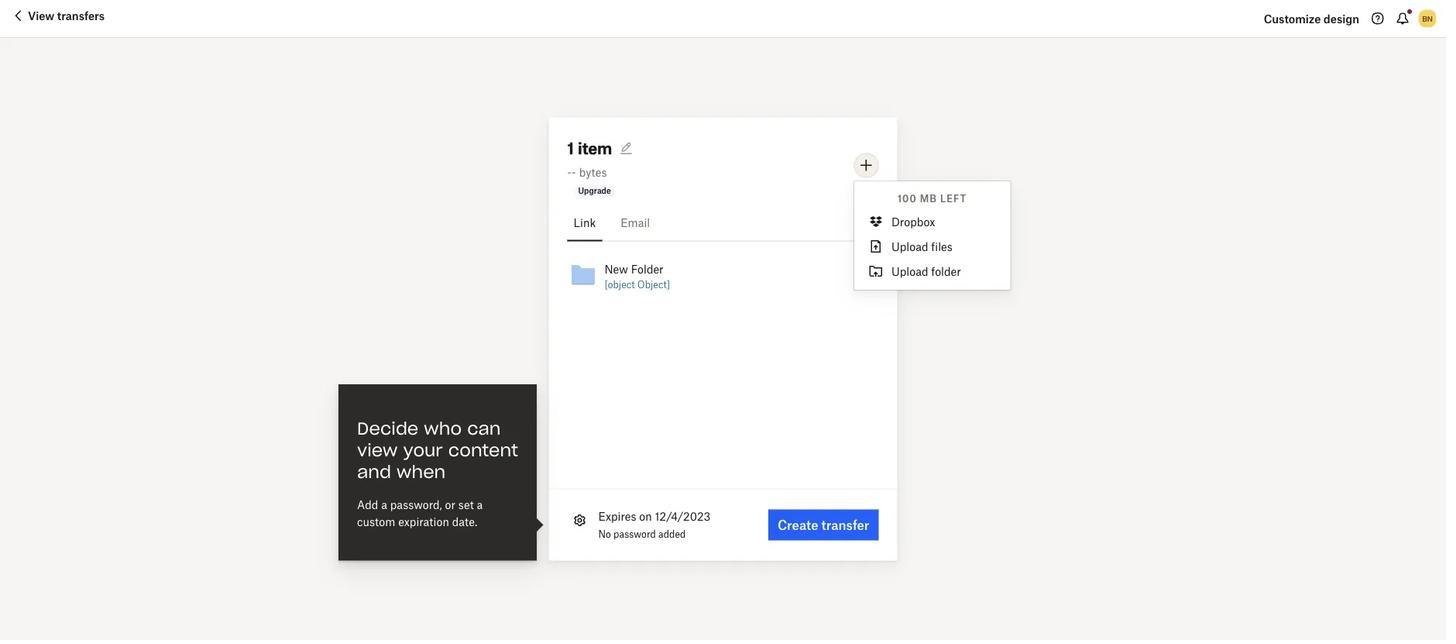 Task type: vqa. For each thing, say whether or not it's contained in the screenshot.
Deleted files
no



Task type: locate. For each thing, give the bounding box(es) containing it.
a right set
[[477, 498, 483, 511]]

2 upload from the top
[[892, 265, 929, 278]]

your
[[403, 439, 443, 461]]

link tab
[[568, 204, 602, 241]]

1 horizontal spatial a
[[477, 498, 483, 511]]

folder
[[631, 263, 664, 276]]

bn
[[1423, 14, 1434, 23]]

email
[[621, 216, 650, 229]]

content
[[449, 439, 518, 461]]

0 vertical spatial upload
[[892, 240, 929, 253]]

and
[[357, 461, 391, 482]]

100
[[898, 193, 917, 204]]

12/4/2023
[[655, 510, 711, 523]]

100 mb left
[[898, 193, 968, 204]]

a right add in the left of the page
[[381, 498, 387, 511]]

can
[[467, 417, 501, 439]]

upload inside 'menu item'
[[892, 240, 929, 253]]

upload inside menu item
[[892, 265, 929, 278]]

-
[[568, 166, 572, 179], [572, 166, 576, 179]]

on
[[640, 510, 652, 523]]

decide who can view your content and when
[[357, 417, 518, 482]]

link
[[574, 216, 596, 229]]

create transfer
[[778, 517, 870, 532]]

customize design button
[[1264, 6, 1360, 31]]

1 upload from the top
[[892, 240, 929, 253]]

tab list
[[568, 204, 879, 241]]

1 vertical spatial upload
[[892, 265, 929, 278]]

upload
[[892, 240, 929, 253], [892, 265, 929, 278]]

upload down upload files
[[892, 265, 929, 278]]

[object
[[605, 279, 635, 291]]

when
[[397, 461, 446, 482]]

decide
[[357, 417, 419, 439]]

object]
[[638, 279, 671, 291]]

1 - from the left
[[568, 166, 572, 179]]

upload for upload files
[[892, 240, 929, 253]]

set
[[459, 498, 474, 511]]

menu
[[855, 181, 1011, 290]]

customize design
[[1264, 12, 1360, 25]]

left
[[941, 193, 968, 204]]

transfer
[[822, 517, 870, 532]]

dropbox
[[892, 215, 936, 228]]

new folder cell
[[568, 260, 851, 291]]

password
[[614, 529, 656, 540]]

a
[[381, 498, 387, 511], [477, 498, 483, 511]]

custom
[[357, 515, 396, 529]]

create transfer button
[[769, 510, 879, 541]]

view
[[357, 439, 398, 461]]

upload folder
[[892, 265, 961, 278]]

0 horizontal spatial a
[[381, 498, 387, 511]]

bn button
[[1416, 6, 1441, 31]]

upload down "dropbox"
[[892, 240, 929, 253]]

or
[[445, 498, 456, 511]]

1 item
[[568, 139, 613, 158]]

menu containing dropbox
[[855, 181, 1011, 290]]

item
[[578, 139, 613, 158]]

folder
[[932, 265, 961, 278]]

add
[[357, 498, 378, 511]]

upgrade
[[579, 186, 611, 196]]

new folder row
[[549, 251, 898, 300]]

customize
[[1264, 12, 1322, 25]]



Task type: describe. For each thing, give the bounding box(es) containing it.
create
[[778, 517, 819, 532]]

1 a from the left
[[381, 498, 387, 511]]

expiration
[[398, 515, 449, 529]]

1
[[568, 139, 574, 158]]

email tab
[[615, 204, 657, 241]]

view transfers button
[[9, 6, 105, 31]]

expires on 12/4/2023 no password added
[[599, 510, 711, 540]]

mb
[[920, 193, 938, 204]]

add files button image
[[858, 156, 876, 175]]

tab list containing link
[[568, 204, 879, 241]]

dropbox menu item
[[855, 209, 1011, 234]]

no
[[599, 529, 611, 540]]

upload files menu item
[[855, 234, 1011, 259]]

add a password, or set a custom expiration date.
[[357, 498, 483, 529]]

files
[[932, 240, 953, 253]]

who
[[424, 417, 462, 439]]

upload folder menu item
[[855, 259, 1011, 284]]

bytes
[[579, 166, 607, 179]]

transfers
[[57, 9, 105, 22]]

new folder [object object]
[[605, 263, 671, 291]]

upload files
[[892, 240, 953, 253]]

design
[[1324, 12, 1360, 25]]

date.
[[452, 515, 478, 529]]

added
[[659, 529, 686, 540]]

view transfers
[[28, 9, 105, 22]]

2 a from the left
[[477, 498, 483, 511]]

new
[[605, 263, 628, 276]]

2 - from the left
[[572, 166, 576, 179]]

expires
[[599, 510, 637, 523]]

upload for upload folder
[[892, 265, 929, 278]]

password,
[[390, 498, 442, 511]]

-- bytes upgrade
[[568, 166, 611, 196]]

view
[[28, 9, 54, 22]]



